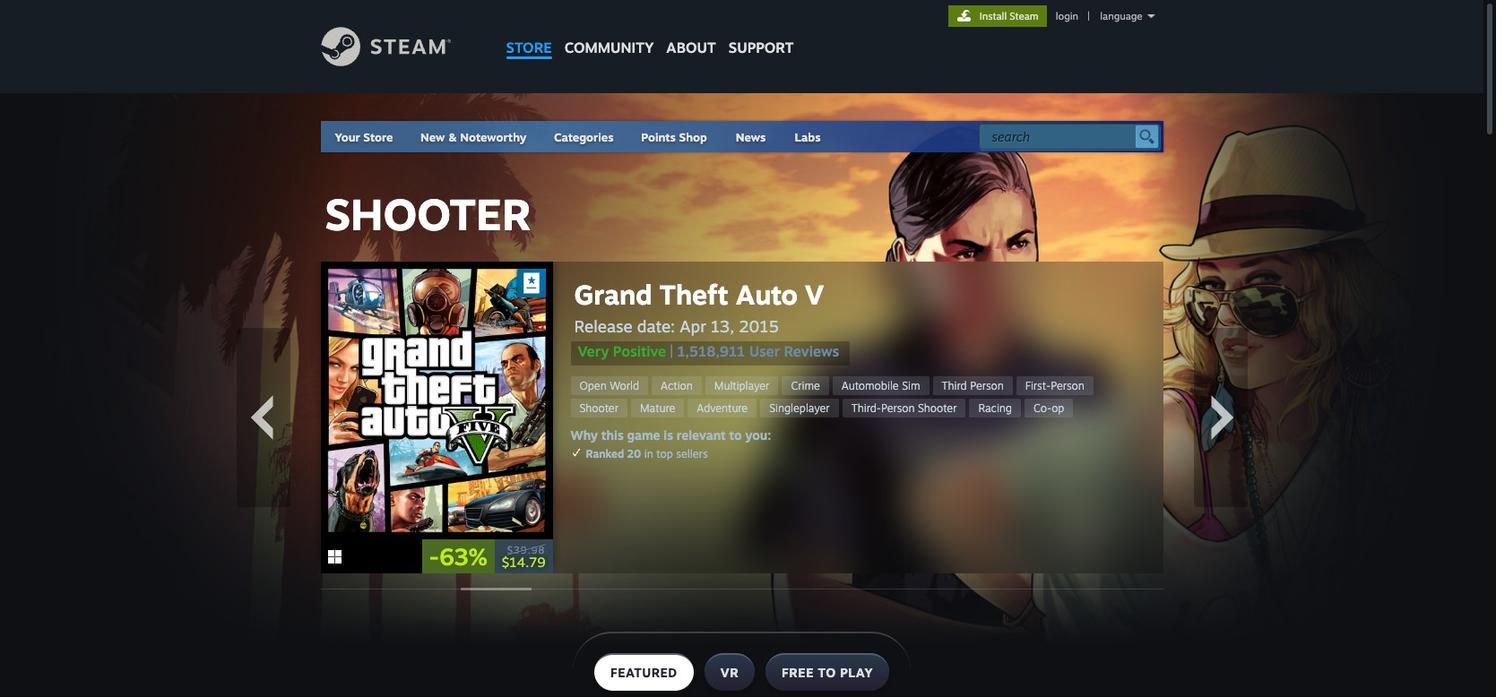 Task type: locate. For each thing, give the bounding box(es) containing it.
0 horizontal spatial person
[[881, 402, 915, 415]]

automobile sim
[[842, 379, 920, 393]]

apr
[[680, 316, 706, 336]]

person for first-
[[1051, 379, 1085, 393]]

to left the you:
[[729, 428, 742, 443]]

op
[[1052, 402, 1065, 415]]

relevant
[[677, 428, 726, 443]]

automobile sim link
[[833, 377, 929, 395]]

news
[[736, 130, 766, 144]]

2 horizontal spatial person
[[1051, 379, 1085, 393]]

person for third-
[[881, 402, 915, 415]]

1 horizontal spatial shooter
[[580, 402, 619, 415]]

theft
[[659, 278, 729, 311]]

world
[[610, 379, 639, 393]]

person up the op
[[1051, 379, 1085, 393]]

adventure link
[[688, 399, 757, 418]]

person for third
[[970, 379, 1004, 393]]

1 vertical spatial |
[[670, 342, 673, 360]]

free to play
[[782, 665, 873, 680]]

0 horizontal spatial shooter
[[325, 187, 531, 241]]

&
[[448, 130, 457, 144]]

shooter down open
[[580, 402, 619, 415]]

install
[[980, 10, 1007, 22]]

free
[[782, 665, 814, 680]]

0 vertical spatial to
[[729, 428, 742, 443]]

shooter
[[325, 187, 531, 241], [580, 402, 619, 415], [918, 402, 957, 415]]

third-person shooter link
[[842, 399, 966, 418]]

open
[[580, 379, 607, 393]]

co-op link
[[1025, 399, 1073, 418]]

$39.98 $14.79
[[502, 544, 546, 571]]

shooter down new
[[325, 187, 531, 241]]

why this game is relevant to you:
[[571, 428, 771, 443]]

| down date:
[[670, 342, 673, 360]]

crime link
[[782, 377, 829, 395]]

new & noteworthy link
[[420, 130, 527, 144]]

to right free
[[818, 665, 836, 680]]

support
[[729, 39, 794, 56]]

you:
[[745, 428, 771, 443]]

action
[[661, 379, 693, 393]]

1 horizontal spatial person
[[970, 379, 1004, 393]]

1 vertical spatial to
[[818, 665, 836, 680]]

person inside first-person shooter
[[1051, 379, 1085, 393]]

multiplayer
[[714, 379, 770, 393]]

open world
[[580, 379, 639, 393]]

shooter down third
[[918, 402, 957, 415]]

sim
[[902, 379, 920, 393]]

shooter inside first-person shooter
[[580, 402, 619, 415]]

third person
[[942, 379, 1004, 393]]

date:
[[637, 316, 675, 336]]

auto
[[736, 278, 798, 311]]

singleplayer
[[769, 402, 830, 415]]

why
[[571, 428, 598, 443]]

to
[[729, 428, 742, 443], [818, 665, 836, 680]]

login | language
[[1056, 10, 1143, 22]]

| right 'login' at the top right of the page
[[1088, 10, 1090, 22]]

points shop link
[[627, 121, 722, 152]]

play
[[840, 665, 873, 680]]

-
[[429, 543, 439, 571]]

positive
[[613, 342, 666, 360]]

release
[[574, 316, 633, 336]]

install steam
[[980, 10, 1039, 22]]

labs
[[795, 130, 821, 144]]

1,518,911
[[677, 342, 745, 360]]

user
[[749, 342, 780, 360]]

person up racing
[[970, 379, 1004, 393]]

crime
[[791, 379, 820, 393]]

0 horizontal spatial |
[[670, 342, 673, 360]]

co-
[[1034, 402, 1052, 415]]

shop
[[679, 130, 707, 144]]

labs link
[[780, 121, 835, 152]]

1 horizontal spatial to
[[818, 665, 836, 680]]

person down sim
[[881, 402, 915, 415]]

in
[[644, 447, 654, 461]]

community link
[[558, 0, 660, 65]]

|
[[1088, 10, 1090, 22], [670, 342, 673, 360]]

open world link
[[571, 377, 648, 395]]

person
[[970, 379, 1004, 393], [1051, 379, 1085, 393], [881, 402, 915, 415]]

search text field
[[992, 126, 1131, 149]]

ranked
[[586, 447, 624, 461]]

63%
[[439, 543, 487, 571]]

2 horizontal spatial shooter
[[918, 402, 957, 415]]

0 vertical spatial |
[[1088, 10, 1090, 22]]



Task type: vqa. For each thing, say whether or not it's contained in the screenshot.
Why this game is relevant to you:
yes



Task type: describe. For each thing, give the bounding box(es) containing it.
first-person link
[[1016, 377, 1093, 395]]

featured
[[611, 665, 678, 680]]

0 horizontal spatial to
[[729, 428, 742, 443]]

game
[[627, 428, 660, 443]]

adventure
[[697, 402, 748, 415]]

shooter for third-person shooter
[[918, 402, 957, 415]]

third-person shooter
[[851, 402, 957, 415]]

news link
[[722, 121, 780, 152]]

ranked 20 in top sellers
[[586, 447, 708, 461]]

previous image
[[239, 395, 284, 440]]

your
[[335, 130, 360, 144]]

multiplayer link
[[705, 377, 779, 395]]

1 horizontal spatial |
[[1088, 10, 1090, 22]]

new
[[420, 130, 445, 144]]

first-person shooter
[[580, 379, 1085, 415]]

first-
[[1025, 379, 1051, 393]]

points shop
[[641, 130, 707, 144]]

third-
[[851, 402, 881, 415]]

automobile
[[842, 379, 899, 393]]

racing
[[979, 402, 1012, 415]]

grand theft auto v image
[[321, 262, 553, 540]]

login
[[1056, 10, 1079, 22]]

language
[[1100, 10, 1143, 22]]

steam
[[1010, 10, 1039, 22]]

v
[[805, 278, 824, 311]]

categories
[[554, 130, 614, 144]]

shooter for first-person shooter
[[580, 402, 619, 415]]

grand theft auto v link
[[574, 278, 850, 311]]

store
[[506, 39, 552, 56]]

noteworthy
[[460, 130, 527, 144]]

support link
[[722, 0, 800, 61]]

this
[[601, 428, 624, 443]]

login link
[[1052, 10, 1082, 22]]

mature
[[640, 402, 675, 415]]

community
[[565, 39, 654, 56]]

top
[[657, 447, 673, 461]]

grand
[[574, 278, 652, 311]]

$39.98
[[507, 544, 546, 557]]

third person link
[[933, 377, 1013, 395]]

co-op
[[1034, 402, 1065, 415]]

about link
[[660, 0, 722, 61]]

2015
[[739, 316, 779, 336]]

about
[[666, 39, 716, 56]]

new & noteworthy
[[420, 130, 527, 144]]

third
[[942, 379, 967, 393]]

13,
[[711, 316, 734, 336]]

reviews
[[784, 342, 839, 360]]

install steam link
[[948, 5, 1047, 27]]

action link
[[652, 377, 702, 395]]

sellers
[[676, 447, 708, 461]]

store
[[363, 130, 393, 144]]

next image
[[1200, 395, 1245, 440]]

grand theft auto v release date: apr 13, 2015 very positive | 1,518,911 user reviews
[[574, 278, 839, 360]]

very
[[578, 342, 609, 360]]

singleplayer link
[[760, 399, 839, 418]]

your store link
[[335, 130, 393, 144]]

racing link
[[970, 399, 1021, 418]]

$14.79
[[502, 554, 546, 571]]

is
[[664, 428, 673, 443]]

mature link
[[631, 399, 684, 418]]

categories link
[[554, 130, 614, 144]]

vr
[[721, 665, 739, 680]]

-63%
[[429, 543, 487, 571]]

store link
[[500, 0, 558, 65]]

shooter link
[[571, 399, 628, 418]]

| inside grand theft auto v release date: apr 13, 2015 very positive | 1,518,911 user reviews
[[670, 342, 673, 360]]



